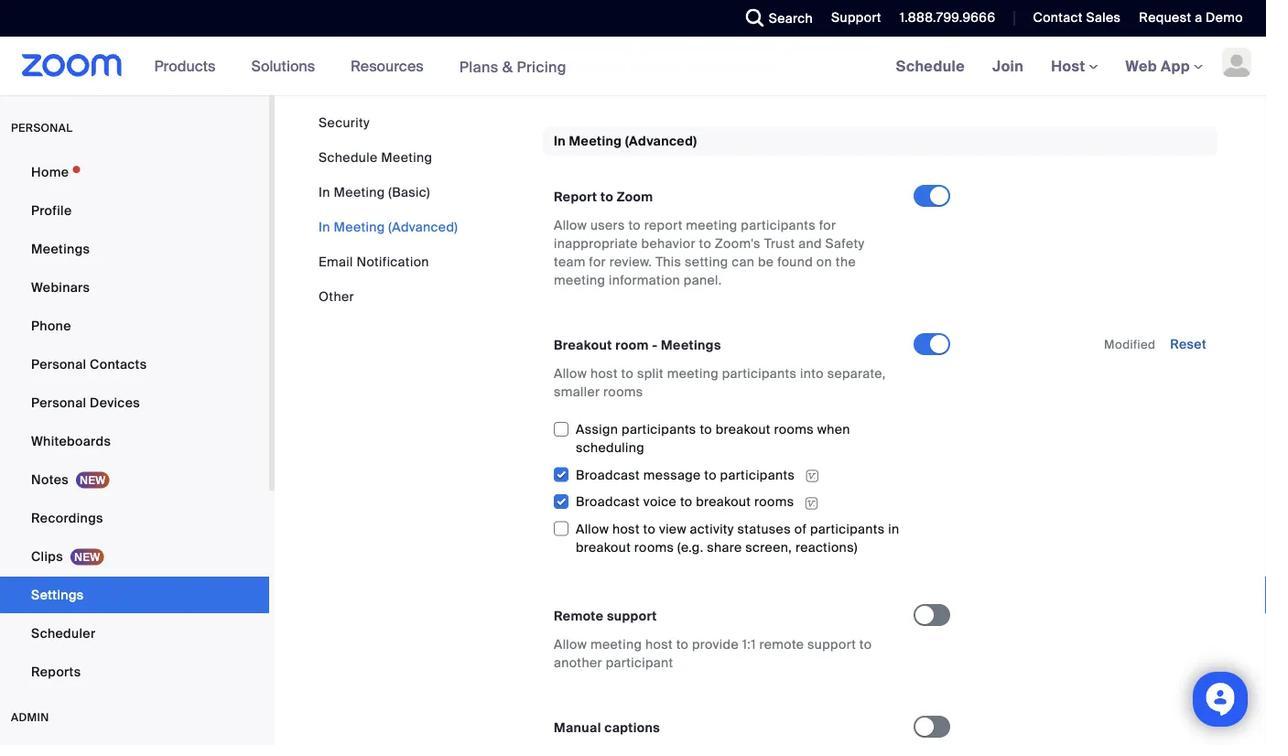 Task type: locate. For each thing, give the bounding box(es) containing it.
product information navigation
[[141, 37, 580, 97]]

be up the "displayed"
[[765, 3, 781, 20]]

schedule down security link
[[319, 149, 378, 166]]

rooms
[[603, 383, 643, 400], [774, 421, 814, 438], [754, 494, 794, 511], [634, 539, 674, 556]]

support right remote
[[607, 608, 657, 625]]

1 horizontal spatial of
[[794, 521, 807, 538]]

meeting down the team
[[554, 272, 605, 288]]

broadcast for broadcast voice to breakout rooms
[[576, 494, 640, 511]]

participants left into
[[722, 365, 797, 382]]

web
[[1126, 56, 1157, 76]]

in inside allow host to view activity statuses of participants in breakout rooms (e.g. share screen, reactions)
[[888, 521, 900, 538]]

to down allow host to split meeting participants into separate, smaller rooms
[[700, 421, 712, 438]]

0 vertical spatial schedule
[[896, 56, 965, 76]]

1 horizontal spatial (advanced)
[[625, 132, 697, 149]]

rooms inside broadcast voice to breakout rooms application
[[754, 494, 794, 511]]

1 vertical spatial schedule
[[319, 149, 378, 166]]

1 vertical spatial on
[[817, 253, 832, 270]]

to left split
[[621, 365, 634, 382]]

1 horizontal spatial and
[[831, 3, 855, 20]]

in inside all participant profile pictures will be hidden and only the names of participants will be displayed on the video screen. participants will not be able to update their profile pictures in the meeting.
[[684, 58, 695, 75]]

assign participants to breakout rooms when scheduling
[[576, 421, 850, 457]]

participant up names
[[573, 3, 641, 20]]

to right able
[[816, 40, 828, 56]]

reports link
[[0, 654, 269, 690]]

0 vertical spatial in
[[684, 58, 695, 75]]

in meeting (advanced) up zoom
[[554, 132, 697, 149]]

1 vertical spatial in
[[888, 521, 900, 538]]

pictures up participants at the top
[[687, 3, 738, 20]]

1 vertical spatial pictures
[[629, 58, 680, 75]]

0 horizontal spatial for
[[589, 253, 606, 270]]

in up "report"
[[554, 132, 566, 149]]

1 horizontal spatial pictures
[[687, 3, 738, 20]]

host for breakout
[[612, 521, 640, 538]]

broadcast inside broadcast voice to breakout rooms application
[[576, 494, 640, 511]]

participants up participants at the top
[[639, 21, 714, 38]]

solutions
[[251, 56, 315, 76]]

to left view
[[643, 521, 656, 538]]

host inside allow host to split meeting participants into separate, smaller rooms
[[590, 365, 618, 382]]

pictures
[[687, 3, 738, 20], [629, 58, 680, 75]]

1 vertical spatial of
[[794, 521, 807, 538]]

broadcast
[[576, 467, 640, 484], [576, 494, 640, 511]]

1 horizontal spatial support
[[808, 636, 856, 653]]

will up not on the right
[[742, 3, 762, 20]]

1 vertical spatial meetings
[[661, 337, 721, 354]]

meeting right split
[[667, 365, 719, 382]]

0 horizontal spatial in
[[684, 58, 695, 75]]

0 vertical spatial breakout
[[716, 421, 771, 438]]

rooms up statuses
[[754, 494, 794, 511]]

0 vertical spatial support
[[607, 608, 657, 625]]

in meeting (basic) link
[[319, 184, 430, 201]]

will
[[742, 3, 762, 20], [717, 21, 737, 38], [719, 40, 739, 56]]

(advanced)
[[625, 132, 697, 149], [389, 218, 458, 235]]

meetings up webinars
[[31, 240, 90, 257]]

meeting
[[569, 132, 622, 149], [381, 149, 432, 166], [334, 184, 385, 201], [334, 218, 385, 235]]

participant down remote support
[[606, 654, 673, 671]]

allow
[[554, 217, 587, 234], [554, 365, 587, 382], [576, 521, 609, 538], [554, 636, 587, 653]]

broadcast voice to breakout rooms application
[[553, 488, 914, 515]]

0 vertical spatial of
[[623, 21, 636, 38]]

-
[[652, 337, 658, 354]]

allow inside allow users to report meeting participants for inappropriate behavior to zoom's trust and safety team for review. this setting can be found on the meeting information panel.
[[554, 217, 587, 234]]

to inside all participant profile pictures will be hidden and only the names of participants will be displayed on the video screen. participants will not be able to update their profile pictures in the meeting.
[[816, 40, 828, 56]]

allow left view
[[576, 521, 609, 538]]

1 vertical spatial broadcast
[[576, 494, 640, 511]]

personal down "phone"
[[31, 356, 86, 373]]

of up 'screen.'
[[623, 21, 636, 38]]

1 broadcast from the top
[[576, 467, 640, 484]]

demo
[[1206, 9, 1243, 26]]

meeting down schedule meeting link
[[334, 184, 385, 201]]

whiteboards
[[31, 433, 111, 450]]

profile link
[[0, 192, 269, 229]]

for up safety
[[819, 217, 836, 234]]

pictures down participants at the top
[[629, 58, 680, 75]]

breakout inside assign participants to breakout rooms when scheduling
[[716, 421, 771, 438]]

1 vertical spatial personal
[[31, 394, 86, 411]]

broadcast message to participants application
[[553, 461, 914, 488]]

1 horizontal spatial schedule
[[896, 56, 965, 76]]

personal for personal contacts
[[31, 356, 86, 373]]

0 vertical spatial in meeting (advanced)
[[554, 132, 697, 149]]

meeting inside allow host to split meeting participants into separate, smaller rooms
[[667, 365, 719, 382]]

banner
[[0, 37, 1266, 97]]

0 vertical spatial meetings
[[31, 240, 90, 257]]

information
[[609, 272, 680, 288]]

of down support version for broadcast voice to breakout rooms image
[[794, 521, 807, 538]]

and
[[831, 3, 855, 20], [799, 235, 822, 252]]

allow up another
[[554, 636, 587, 653]]

0 horizontal spatial and
[[799, 235, 822, 252]]

personal
[[11, 121, 73, 135]]

to right users
[[629, 217, 641, 234]]

meetings right the -
[[661, 337, 721, 354]]

will left not on the right
[[719, 40, 739, 56]]

and left 'only'
[[831, 3, 855, 20]]

(advanced) inside menu bar
[[389, 218, 458, 235]]

profile up participants at the top
[[644, 3, 684, 20]]

participants inside assign participants to breakout rooms when scheduling
[[622, 421, 696, 438]]

to left provide
[[676, 636, 689, 653]]

1 vertical spatial for
[[589, 253, 606, 270]]

participants up "trust"
[[741, 217, 816, 234]]

broadcast down the scheduling
[[576, 467, 640, 484]]

meeting down remote support
[[590, 636, 642, 653]]

in meeting (advanced)
[[554, 132, 697, 149], [319, 218, 458, 235]]

and inside all participant profile pictures will be hidden and only the names of participants will be displayed on the video screen. participants will not be able to update their profile pictures in the meeting.
[[831, 3, 855, 20]]

meeting up (basic)
[[381, 149, 432, 166]]

search
[[769, 10, 813, 27]]

a
[[1195, 9, 1203, 26]]

participant inside allow meeting host to provide 1:1 remote support to another participant
[[606, 654, 673, 671]]

share
[[707, 539, 742, 556]]

broadcast left voice
[[576, 494, 640, 511]]

breakout inside application
[[696, 494, 751, 511]]

participants
[[639, 21, 714, 38], [741, 217, 816, 234], [722, 365, 797, 382], [622, 421, 696, 438], [720, 467, 795, 484], [810, 521, 885, 538]]

0 horizontal spatial pictures
[[629, 58, 680, 75]]

host up smaller
[[590, 365, 618, 382]]

into
[[800, 365, 824, 382]]

0 horizontal spatial profile
[[586, 58, 626, 75]]

smaller
[[554, 383, 600, 400]]

to left zoom
[[601, 188, 614, 205]]

0 vertical spatial in
[[554, 132, 566, 149]]

view
[[659, 521, 687, 538]]

1 vertical spatial host
[[612, 521, 640, 538]]

meetings inside meetings link
[[31, 240, 90, 257]]

breakout down broadcast message to participants application
[[696, 494, 751, 511]]

schedule inside menu bar
[[319, 149, 378, 166]]

to right voice
[[680, 494, 693, 511]]

group
[[553, 416, 914, 560]]

0 vertical spatial broadcast
[[576, 467, 640, 484]]

1.888.799.9666
[[900, 9, 996, 26]]

zoom's
[[715, 235, 761, 252]]

1 horizontal spatial for
[[819, 217, 836, 234]]

and up the found
[[799, 235, 822, 252]]

1 vertical spatial breakout
[[696, 494, 751, 511]]

participants up broadcast voice to breakout rooms application
[[720, 467, 795, 484]]

0 horizontal spatial in meeting (advanced)
[[319, 218, 458, 235]]

group containing assign participants to breakout rooms when scheduling
[[553, 416, 914, 560]]

1 vertical spatial and
[[799, 235, 822, 252]]

1 vertical spatial support
[[808, 636, 856, 653]]

to up broadcast voice to breakout rooms application
[[704, 467, 717, 484]]

profile
[[644, 3, 684, 20], [586, 58, 626, 75]]

remote
[[554, 608, 604, 625]]

2 vertical spatial breakout
[[576, 539, 631, 556]]

in for in meeting (basic) "link"
[[319, 184, 330, 201]]

0 vertical spatial pictures
[[687, 3, 738, 20]]

web app
[[1126, 56, 1190, 76]]

schedule
[[896, 56, 965, 76], [319, 149, 378, 166]]

0 vertical spatial host
[[590, 365, 618, 382]]

pricing
[[517, 57, 567, 76]]

rooms down split
[[603, 383, 643, 400]]

the
[[554, 21, 574, 38], [842, 21, 863, 38], [698, 58, 719, 75], [836, 253, 856, 270]]

allow up smaller
[[554, 365, 587, 382]]

broadcast inside broadcast message to participants application
[[576, 467, 640, 484]]

0 vertical spatial and
[[831, 3, 855, 20]]

on down safety
[[817, 253, 832, 270]]

0 vertical spatial personal
[[31, 356, 86, 373]]

rooms left when
[[774, 421, 814, 438]]

contact sales link
[[1019, 0, 1126, 37], [1033, 9, 1121, 26]]

settings link
[[0, 577, 269, 613]]

the inside allow users to report meeting participants for inappropriate behavior to zoom's trust and safety team for review. this setting can be found on the meeting information panel.
[[836, 253, 856, 270]]

host for rooms
[[590, 365, 618, 382]]

security link
[[319, 114, 370, 131]]

the down safety
[[836, 253, 856, 270]]

resources
[[351, 56, 424, 76]]

update
[[832, 40, 876, 56]]

1 vertical spatial (advanced)
[[389, 218, 458, 235]]

participants up message on the right of page
[[622, 421, 696, 438]]

1 vertical spatial participant
[[606, 654, 673, 671]]

participants
[[641, 40, 716, 56]]

allow inside allow host to split meeting participants into separate, smaller rooms
[[554, 365, 587, 382]]

participants up reactions)
[[810, 521, 885, 538]]

(advanced) up zoom
[[625, 132, 697, 149]]

host left view
[[612, 521, 640, 538]]

for down inappropriate on the top of page
[[589, 253, 606, 270]]

meeting up email notification
[[334, 218, 385, 235]]

be down "trust"
[[758, 253, 774, 270]]

host inside allow host to view activity statuses of participants in breakout rooms (e.g. share screen, reactions)
[[612, 521, 640, 538]]

meeting.
[[722, 58, 777, 75]]

report
[[554, 188, 597, 205]]

participants inside allow users to report meeting participants for inappropriate behavior to zoom's trust and safety team for review. this setting can be found on the meeting information panel.
[[741, 217, 816, 234]]

meetings navigation
[[882, 37, 1266, 97]]

to
[[816, 40, 828, 56], [601, 188, 614, 205], [629, 217, 641, 234], [699, 235, 712, 252], [621, 365, 634, 382], [700, 421, 712, 438], [704, 467, 717, 484], [680, 494, 693, 511], [643, 521, 656, 538], [676, 636, 689, 653], [860, 636, 872, 653]]

in down schedule meeting link
[[319, 184, 330, 201]]

schedule down 1.888.799.9666
[[896, 56, 965, 76]]

the down participants at the top
[[698, 58, 719, 75]]

1 horizontal spatial in meeting (advanced)
[[554, 132, 697, 149]]

in meeting (advanced) link
[[319, 218, 458, 235]]

home
[[31, 163, 69, 180]]

2 personal from the top
[[31, 394, 86, 411]]

2 broadcast from the top
[[576, 494, 640, 511]]

personal
[[31, 356, 86, 373], [31, 394, 86, 411]]

1 vertical spatial in
[[319, 184, 330, 201]]

support right remote at the right of page
[[808, 636, 856, 653]]

0 horizontal spatial schedule
[[319, 149, 378, 166]]

0 vertical spatial profile
[[644, 3, 684, 20]]

1 horizontal spatial in
[[888, 521, 900, 538]]

on inside allow users to report meeting participants for inappropriate behavior to zoom's trust and safety team for review. this setting can be found on the meeting information panel.
[[817, 253, 832, 270]]

host left provide
[[645, 636, 673, 653]]

0 horizontal spatial (advanced)
[[389, 218, 458, 235]]

schedule meeting link
[[319, 149, 432, 166]]

meeting up report to zoom
[[569, 132, 622, 149]]

schedule link
[[882, 37, 979, 95]]

clips
[[31, 548, 63, 565]]

0 horizontal spatial of
[[623, 21, 636, 38]]

allow inside allow meeting host to provide 1:1 remote support to another participant
[[554, 636, 587, 653]]

report to zoom
[[554, 188, 653, 205]]

allow inside allow host to view activity statuses of participants in breakout rooms (e.g. share screen, reactions)
[[576, 521, 609, 538]]

products button
[[154, 37, 224, 95]]

0 vertical spatial for
[[819, 217, 836, 234]]

breakout up broadcast message to participants application
[[716, 421, 771, 438]]

2 vertical spatial in
[[319, 218, 330, 235]]

in for the in meeting (advanced) link
[[319, 218, 330, 235]]

of inside all participant profile pictures will be hidden and only the names of participants will be displayed on the video screen. participants will not be able to update their profile pictures in the meeting.
[[623, 21, 636, 38]]

personal for personal devices
[[31, 394, 86, 411]]

1 personal from the top
[[31, 356, 86, 373]]

1 horizontal spatial meetings
[[661, 337, 721, 354]]

allow down "report"
[[554, 217, 587, 234]]

schedule inside meetings navigation
[[896, 56, 965, 76]]

on up update
[[823, 21, 839, 38]]

0 vertical spatial on
[[823, 21, 839, 38]]

rooms down view
[[634, 539, 674, 556]]

contacts
[[90, 356, 147, 373]]

rooms inside allow host to split meeting participants into separate, smaller rooms
[[603, 383, 643, 400]]

profile down 'screen.'
[[586, 58, 626, 75]]

in
[[554, 132, 566, 149], [319, 184, 330, 201], [319, 218, 330, 235]]

participants inside all participant profile pictures will be hidden and only the names of participants will be displayed on the video screen. participants will not be able to update their profile pictures in the meeting.
[[639, 21, 714, 38]]

meeting
[[686, 217, 738, 234], [554, 272, 605, 288], [667, 365, 719, 382], [590, 636, 642, 653]]

in up email
[[319, 218, 330, 235]]

meeting inside allow meeting host to provide 1:1 remote support to another participant
[[590, 636, 642, 653]]

broadcast voice to breakout rooms
[[576, 494, 794, 511]]

notification
[[357, 253, 429, 270]]

personal up whiteboards
[[31, 394, 86, 411]]

broadcast message to participants
[[576, 467, 795, 484]]

in
[[684, 58, 695, 75], [888, 521, 900, 538]]

will up meeting.
[[717, 21, 737, 38]]

menu bar
[[319, 114, 458, 306]]

2 vertical spatial host
[[645, 636, 673, 653]]

1.888.799.9666 button
[[886, 0, 1000, 37], [900, 9, 996, 26]]

be right not on the right
[[766, 40, 782, 56]]

1 vertical spatial in meeting (advanced)
[[319, 218, 458, 235]]

in meeting (advanced) up notification
[[319, 218, 458, 235]]

0 horizontal spatial meetings
[[31, 240, 90, 257]]

group inside in meeting (advanced) element
[[553, 416, 914, 560]]

home link
[[0, 154, 269, 190]]

participant inside all participant profile pictures will be hidden and only the names of participants will be displayed on the video screen. participants will not be able to update their profile pictures in the meeting.
[[573, 3, 641, 20]]

sales
[[1086, 9, 1121, 26]]

search button
[[732, 0, 818, 37]]

breakout up remote support
[[576, 539, 631, 556]]

personal devices link
[[0, 385, 269, 421]]

(advanced) down (basic)
[[389, 218, 458, 235]]

on
[[823, 21, 839, 38], [817, 253, 832, 270]]

0 vertical spatial participant
[[573, 3, 641, 20]]



Task type: vqa. For each thing, say whether or not it's contained in the screenshot.
the topmost the Schedule
yes



Task type: describe. For each thing, give the bounding box(es) containing it.
rooms inside assign participants to breakout rooms when scheduling
[[774, 421, 814, 438]]

recordings
[[31, 510, 103, 526]]

personal devices
[[31, 394, 140, 411]]

support version for broadcast message to participants image
[[800, 468, 825, 484]]

users
[[590, 217, 625, 234]]

contact sales
[[1033, 9, 1121, 26]]

to inside allow host to split meeting participants into separate, smaller rooms
[[621, 365, 634, 382]]

the down all on the top left of the page
[[554, 21, 574, 38]]

in meeting (advanced) element
[[543, 127, 1218, 745]]

when
[[817, 421, 850, 438]]

&
[[502, 57, 513, 76]]

admin
[[11, 710, 49, 725]]

settings
[[31, 586, 84, 603]]

profile
[[31, 202, 72, 219]]

support
[[831, 9, 882, 26]]

request
[[1139, 9, 1192, 26]]

this
[[656, 253, 681, 270]]

other
[[319, 288, 354, 305]]

email
[[319, 253, 353, 270]]

1:1
[[742, 636, 756, 653]]

allow for allow meeting host to provide 1:1 remote support to another participant
[[554, 636, 587, 653]]

host button
[[1051, 56, 1098, 76]]

profile picture image
[[1222, 48, 1252, 77]]

host inside allow meeting host to provide 1:1 remote support to another participant
[[645, 636, 673, 653]]

1 horizontal spatial profile
[[644, 3, 684, 20]]

personal menu menu
[[0, 154, 269, 692]]

breakout room - meetings
[[554, 337, 721, 354]]

report
[[644, 217, 683, 234]]

to inside allow host to view activity statuses of participants in breakout rooms (e.g. share screen, reactions)
[[643, 521, 656, 538]]

captions
[[605, 719, 660, 736]]

1.888.799.9666 button up "schedule" link
[[900, 9, 996, 26]]

to right remote at the right of page
[[860, 636, 872, 653]]

recordings link
[[0, 500, 269, 537]]

participants inside allow host to split meeting participants into separate, smaller rooms
[[722, 365, 797, 382]]

provide
[[692, 636, 739, 653]]

schedule meeting
[[319, 149, 432, 166]]

meeting up zoom's
[[686, 217, 738, 234]]

webinars
[[31, 279, 90, 296]]

in meeting (basic)
[[319, 184, 430, 201]]

0 vertical spatial will
[[742, 3, 762, 20]]

join
[[993, 56, 1024, 76]]

all
[[554, 3, 570, 20]]

(e.g.
[[678, 539, 704, 556]]

to inside assign participants to breakout rooms when scheduling
[[700, 421, 712, 438]]

manual
[[554, 719, 601, 736]]

room
[[615, 337, 649, 354]]

allow host to split meeting participants into separate, smaller rooms
[[554, 365, 886, 400]]

devices
[[90, 394, 140, 411]]

allow for allow host to view activity statuses of participants in breakout rooms (e.g. share screen, reactions)
[[576, 521, 609, 538]]

meetings inside in meeting (advanced) element
[[661, 337, 721, 354]]

participants inside application
[[720, 467, 795, 484]]

allow for allow users to report meeting participants for inappropriate behavior to zoom's trust and safety team for review. this setting can be found on the meeting information panel.
[[554, 217, 587, 234]]

manual captions
[[554, 719, 660, 736]]

video
[[554, 40, 588, 56]]

1.888.799.9666 button right 'only'
[[886, 0, 1000, 37]]

be up not on the right
[[741, 21, 757, 38]]

modified
[[1104, 337, 1156, 352]]

contact
[[1033, 9, 1083, 26]]

allow for allow host to split meeting participants into separate, smaller rooms
[[554, 365, 587, 382]]

only
[[858, 3, 883, 20]]

can
[[732, 253, 755, 270]]

meeting for schedule meeting link
[[381, 149, 432, 166]]

able
[[786, 40, 813, 56]]

remote support
[[554, 608, 657, 625]]

1 vertical spatial profile
[[586, 58, 626, 75]]

reset
[[1170, 336, 1207, 353]]

notes
[[31, 471, 69, 488]]

screen.
[[591, 40, 638, 56]]

app
[[1161, 56, 1190, 76]]

reactions)
[[796, 539, 858, 556]]

breakout for participants
[[716, 421, 771, 438]]

and inside allow users to report meeting participants for inappropriate behavior to zoom's trust and safety team for review. this setting can be found on the meeting information panel.
[[799, 235, 822, 252]]

plans
[[459, 57, 499, 76]]

review.
[[610, 253, 652, 270]]

hidden
[[785, 3, 828, 20]]

statuses
[[738, 521, 791, 538]]

request a demo
[[1139, 9, 1243, 26]]

names
[[578, 21, 620, 38]]

found
[[777, 253, 813, 270]]

displayed
[[760, 21, 820, 38]]

solutions button
[[251, 37, 323, 95]]

the up update
[[842, 21, 863, 38]]

be inside allow users to report meeting participants for inappropriate behavior to zoom's trust and safety team for review. this setting can be found on the meeting information panel.
[[758, 253, 774, 270]]

activity
[[690, 521, 734, 538]]

personal contacts link
[[0, 346, 269, 383]]

support version for broadcast voice to breakout rooms image
[[799, 495, 825, 511]]

meetings link
[[0, 231, 269, 267]]

allow meeting host to provide 1:1 remote support to another participant
[[554, 636, 872, 671]]

2 vertical spatial will
[[719, 40, 739, 56]]

participants inside allow host to view activity statuses of participants in breakout rooms (e.g. share screen, reactions)
[[810, 521, 885, 538]]

another
[[554, 654, 602, 671]]

of inside allow host to view activity statuses of participants in breakout rooms (e.g. share screen, reactions)
[[794, 521, 807, 538]]

panel.
[[684, 272, 722, 288]]

on inside all participant profile pictures will be hidden and only the names of participants will be displayed on the video screen. participants will not be able to update their profile pictures in the meeting.
[[823, 21, 839, 38]]

schedule for schedule
[[896, 56, 965, 76]]

products
[[154, 56, 216, 76]]

to inside application
[[680, 494, 693, 511]]

behavior
[[641, 235, 696, 252]]

0 vertical spatial (advanced)
[[625, 132, 697, 149]]

zoom
[[617, 188, 653, 205]]

voice
[[643, 494, 677, 511]]

broadcast for broadcast message to participants
[[576, 467, 640, 484]]

to up the setting
[[699, 235, 712, 252]]

remote
[[759, 636, 804, 653]]

email notification
[[319, 253, 429, 270]]

webinars link
[[0, 269, 269, 306]]

notes link
[[0, 461, 269, 498]]

0 horizontal spatial support
[[607, 608, 657, 625]]

scheduler link
[[0, 615, 269, 652]]

phone link
[[0, 308, 269, 344]]

rooms inside allow host to view activity statuses of participants in breakout rooms (e.g. share screen, reactions)
[[634, 539, 674, 556]]

(basic)
[[389, 184, 430, 201]]

banner containing products
[[0, 37, 1266, 97]]

zoom logo image
[[22, 54, 122, 77]]

resources button
[[351, 37, 432, 95]]

message
[[643, 467, 701, 484]]

breakout for voice
[[696, 494, 751, 511]]

schedule for schedule meeting
[[319, 149, 378, 166]]

1 vertical spatial will
[[717, 21, 737, 38]]

team
[[554, 253, 586, 270]]

scheduling
[[576, 440, 645, 457]]

support inside allow meeting host to provide 1:1 remote support to another participant
[[808, 636, 856, 653]]

meeting for the in meeting (advanced) link
[[334, 218, 385, 235]]

meeting for in meeting (basic) "link"
[[334, 184, 385, 201]]

breakout inside allow host to view activity statuses of participants in breakout rooms (e.g. share screen, reactions)
[[576, 539, 631, 556]]

assign
[[576, 421, 618, 438]]

reset button
[[1170, 336, 1207, 353]]

safety
[[825, 235, 865, 252]]

whiteboards link
[[0, 423, 269, 460]]

other link
[[319, 288, 354, 305]]

to inside application
[[704, 467, 717, 484]]

menu bar containing security
[[319, 114, 458, 306]]

separate,
[[827, 365, 886, 382]]



